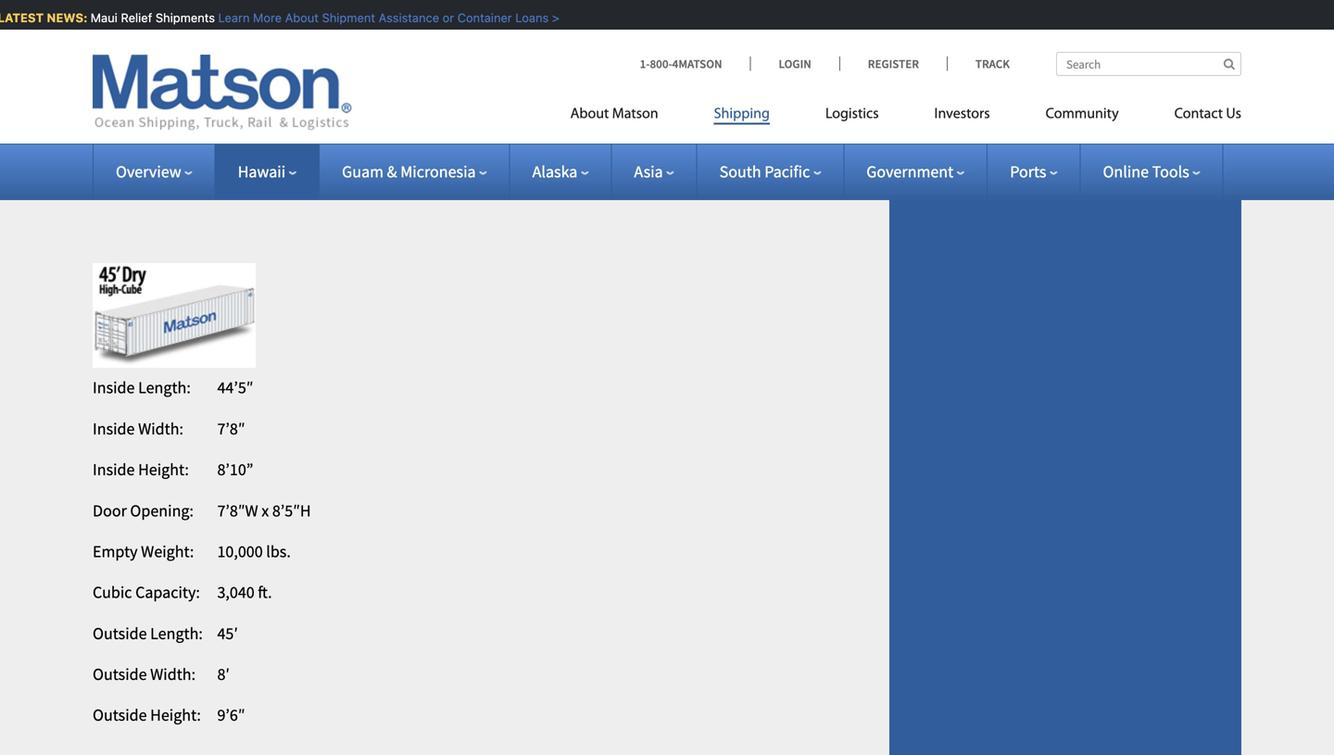 Task type: describe. For each thing, give the bounding box(es) containing it.
length: for 44'5″
[[138, 377, 191, 398]]

&
[[387, 161, 397, 182]]

inside length:
[[93, 377, 191, 398]]

micronesia
[[401, 161, 476, 182]]

overview link
[[116, 161, 192, 182]]

1-800-4matson
[[640, 56, 722, 71]]

south pacific
[[720, 161, 810, 182]]

weight: for 10,000 lbs.
[[141, 541, 194, 562]]

empty weight: for 7,800 lbs.
[[358, 16, 460, 37]]

7,800 lbs.
[[483, 16, 548, 37]]

inside width:
[[93, 418, 183, 439]]

investors link
[[907, 98, 1018, 136]]

empty weight: for 8,110 lbs.
[[624, 16, 725, 37]]

and
[[1030, 38, 1057, 59]]

latest news: maui relief shipments learn more about shipment assistance or container loans >
[[0, 11, 557, 25]]

asia
[[634, 161, 663, 182]]

800-
[[650, 56, 673, 71]]

track
[[976, 56, 1010, 71]]

9'6″ for 45′
[[217, 705, 245, 726]]

latest
[[0, 11, 41, 25]]

cubic for 40′
[[624, 57, 663, 78]]

guam & micronesia link
[[342, 161, 487, 182]]

width: for 8,110
[[682, 139, 727, 160]]

empty for 4,870 lbs.
[[93, 16, 138, 37]]

learn
[[215, 11, 247, 25]]

inside for inside height:
[[93, 459, 135, 480]]

vehicle shipping
[[927, 73, 1042, 94]]

hawaii link
[[238, 161, 297, 182]]

us
[[1226, 107, 1242, 122]]

4,870 lbs.
[[217, 16, 283, 37]]

weight: for 7,800 lbs.
[[407, 16, 460, 37]]

8'10"
[[217, 459, 253, 480]]

about inside top menu navigation
[[570, 107, 609, 122]]

8′ for 8,110
[[749, 139, 761, 160]]

u.s. detention and demurrage link
[[927, 38, 1138, 59]]

1,170
[[217, 57, 255, 78]]

shipping inside top menu navigation
[[714, 107, 770, 122]]

4,870
[[217, 16, 255, 37]]

guam & micronesia
[[342, 161, 476, 182]]

empty for 7,800 lbs.
[[358, 16, 403, 37]]

Search search field
[[1057, 52, 1242, 76]]

shipping link
[[686, 98, 798, 136]]

width: for 7,800
[[416, 139, 461, 160]]

logistics
[[826, 107, 879, 122]]

south
[[720, 161, 762, 182]]

cubic capacity: for 20′
[[93, 57, 200, 78]]

shipment
[[319, 11, 372, 25]]

height: for 8,110
[[682, 180, 732, 201]]

ft. for 1,170 ft.
[[258, 57, 272, 78]]

register
[[868, 56, 919, 71]]

7'8″w x 8'5″h
[[217, 500, 311, 521]]

learn more about shipment assistance or container loans > link
[[215, 11, 557, 25]]

tools
[[1153, 161, 1190, 182]]

7'8″w
[[217, 500, 258, 521]]

vehicle
[[927, 73, 977, 94]]

container
[[455, 11, 509, 25]]

2,700
[[749, 57, 786, 78]]

ports
[[1010, 161, 1047, 182]]

weight: for 8,110 lbs.
[[672, 16, 725, 37]]

or
[[440, 11, 451, 25]]

login link
[[750, 56, 839, 71]]

contact us link
[[1147, 98, 1242, 136]]

inside height:
[[93, 459, 189, 480]]

government link
[[867, 161, 965, 182]]

8,110 lbs.
[[749, 16, 814, 37]]

0 vertical spatial about
[[282, 11, 316, 25]]

8′ for 4,870
[[217, 139, 230, 160]]

1,170 ft.
[[217, 57, 272, 78]]

45′
[[217, 623, 238, 644]]

track link
[[947, 56, 1010, 71]]

relief
[[118, 11, 149, 25]]

register link
[[839, 56, 947, 71]]

20′
[[217, 98, 238, 119]]

45' high-cube image
[[93, 263, 256, 368]]

login
[[779, 56, 812, 71]]

maui
[[88, 11, 115, 25]]

height: for 7,800
[[416, 180, 467, 201]]

10,000 lbs.
[[217, 541, 291, 562]]

top menu navigation
[[570, 98, 1242, 136]]

outside length: for 2,700
[[624, 98, 734, 119]]

7'8″
[[217, 418, 245, 439]]

40′
[[749, 98, 769, 119]]

detention
[[958, 38, 1027, 59]]

contact us
[[1175, 107, 1242, 122]]

cubic for 20′
[[93, 57, 132, 78]]

about matson link
[[570, 98, 686, 136]]

assistance
[[376, 11, 436, 25]]

3,040
[[217, 582, 255, 603]]

hawaii
[[238, 161, 286, 182]]



Task type: vqa. For each thing, say whether or not it's contained in the screenshot.


Task type: locate. For each thing, give the bounding box(es) containing it.
1 vertical spatial 9'6″
[[217, 705, 245, 726]]

inside up door
[[93, 459, 135, 480]]

8'5″h
[[272, 500, 311, 521]]

length: down '4matson'
[[682, 98, 734, 119]]

capacity:
[[135, 57, 200, 78], [667, 57, 731, 78], [135, 582, 200, 603]]

ft. right 1,170
[[258, 57, 272, 78]]

8′ up south pacific
[[749, 139, 761, 160]]

lbs. right 8,110
[[789, 16, 814, 37]]

outside height: for 4,870
[[93, 180, 201, 201]]

about right more
[[282, 11, 316, 25]]

7,800
[[483, 16, 520, 37]]

None search field
[[1057, 52, 1242, 76]]

outside length: for 1,170
[[93, 98, 203, 119]]

length: for 40′
[[682, 98, 734, 119]]

1 horizontal spatial 8'6″
[[483, 180, 511, 201]]

community link
[[1018, 98, 1147, 136]]

1 horizontal spatial about
[[570, 107, 609, 122]]

inside up inside width:
[[93, 377, 135, 398]]

shipping
[[980, 73, 1042, 94], [714, 107, 770, 122]]

8′
[[217, 139, 230, 160], [483, 139, 495, 160], [749, 139, 761, 160], [217, 664, 230, 685]]

weight: up '4matson'
[[672, 16, 725, 37]]

length: up inside width:
[[138, 377, 191, 398]]

9'6″ down shipping link
[[749, 180, 776, 201]]

about left matson
[[570, 107, 609, 122]]

1 8'6″ from the left
[[217, 180, 245, 201]]

9'6″ down 45′
[[217, 705, 245, 726]]

8'6″ left alaska
[[483, 180, 511, 201]]

capacity: down shipments
[[135, 57, 200, 78]]

4matson
[[673, 56, 722, 71]]

capacity: for 8,110 lbs.
[[667, 57, 731, 78]]

loans
[[513, 11, 546, 25]]

weight: down opening:
[[141, 541, 194, 562]]

outside height: for 8,110
[[624, 180, 732, 201]]

2 vertical spatial inside
[[93, 459, 135, 480]]

u.s.
[[927, 38, 954, 59]]

demurrage
[[1060, 38, 1138, 59]]

outside height: for 7,800
[[358, 180, 467, 201]]

3 inside from the top
[[93, 459, 135, 480]]

empty up 1-
[[624, 16, 669, 37]]

0 horizontal spatial shipping
[[714, 107, 770, 122]]

ft.
[[258, 57, 272, 78], [789, 57, 803, 78], [258, 582, 272, 603]]

weight: left learn
[[141, 16, 194, 37]]

matson
[[612, 107, 659, 122]]

lbs. for 10,000 lbs.
[[266, 541, 291, 562]]

alaska link
[[533, 161, 589, 182]]

cubic up matson
[[624, 57, 663, 78]]

outside width: for 8,110
[[624, 139, 727, 160]]

outside length: up overview
[[93, 98, 203, 119]]

cubic
[[93, 57, 132, 78], [624, 57, 663, 78], [93, 582, 132, 603]]

length: left 20′
[[150, 98, 203, 119]]

1 horizontal spatial 9'6″
[[749, 180, 776, 201]]

cubic down maui
[[93, 57, 132, 78]]

0 horizontal spatial 9'6″
[[217, 705, 245, 726]]

9'6″
[[749, 180, 776, 201], [217, 705, 245, 726]]

outside width: for 4,870
[[93, 139, 196, 160]]

8,110
[[749, 16, 786, 37]]

weight: for 4,870 lbs.
[[141, 16, 194, 37]]

1-800-4matson link
[[640, 56, 750, 71]]

lbs. right 4,870
[[258, 16, 283, 37]]

width:
[[150, 139, 196, 160], [416, 139, 461, 160], [682, 139, 727, 160], [138, 418, 183, 439], [150, 664, 196, 685]]

0 vertical spatial shipping
[[980, 73, 1042, 94]]

height:
[[150, 180, 201, 201], [416, 180, 467, 201], [682, 180, 732, 201], [138, 459, 189, 480], [150, 705, 201, 726]]

overview
[[116, 161, 181, 182]]

outside
[[93, 98, 147, 119], [624, 98, 678, 119], [93, 139, 147, 160], [358, 139, 413, 160], [624, 139, 678, 160], [93, 180, 147, 201], [358, 180, 413, 201], [624, 180, 678, 201], [93, 623, 147, 644], [93, 664, 147, 685], [93, 705, 147, 726]]

>
[[549, 11, 557, 25]]

0 horizontal spatial 8'6″
[[217, 180, 245, 201]]

lbs. right 10,000
[[266, 541, 291, 562]]

investors
[[935, 107, 990, 122]]

empty down door
[[93, 541, 138, 562]]

weight:
[[141, 16, 194, 37], [407, 16, 460, 37], [672, 16, 725, 37], [141, 541, 194, 562]]

1 vertical spatial shipping
[[714, 107, 770, 122]]

outside width: for 7,800
[[358, 139, 461, 160]]

ft. right 3,040 on the bottom left
[[258, 582, 272, 603]]

x
[[262, 500, 269, 521]]

empty right news:
[[93, 16, 138, 37]]

logistics link
[[798, 98, 907, 136]]

empty for 8,110 lbs.
[[624, 16, 669, 37]]

capacity: left 3,040 on the bottom left
[[135, 582, 200, 603]]

asia link
[[634, 161, 674, 182]]

empty
[[93, 16, 138, 37], [358, 16, 403, 37], [624, 16, 669, 37], [93, 541, 138, 562]]

door opening:
[[93, 500, 194, 521]]

8'6″ for 7,800
[[483, 180, 511, 201]]

2 8'6″ from the left
[[483, 180, 511, 201]]

more
[[250, 11, 279, 25]]

u.s. detention and demurrage
[[927, 38, 1138, 59]]

lbs. for 7,800 lbs.
[[524, 16, 548, 37]]

pacific
[[765, 161, 810, 182]]

3,040 ft.
[[217, 582, 272, 603]]

width: for 4,870
[[150, 139, 196, 160]]

capacity: right 1-
[[667, 57, 731, 78]]

1-
[[640, 56, 650, 71]]

0 vertical spatial inside
[[93, 377, 135, 398]]

inside for inside width:
[[93, 418, 135, 439]]

8′ down 45′
[[217, 664, 230, 685]]

capacity: for 4,870 lbs.
[[135, 57, 200, 78]]

weight: left 7,800
[[407, 16, 460, 37]]

door
[[93, 500, 127, 521]]

8'6″
[[217, 180, 245, 201], [483, 180, 511, 201]]

9'6″ for 40′
[[749, 180, 776, 201]]

outside length: down 1-800-4matson
[[624, 98, 734, 119]]

ports link
[[1010, 161, 1058, 182]]

south pacific link
[[720, 161, 821, 182]]

1 horizontal spatial shipping
[[980, 73, 1042, 94]]

online
[[1103, 161, 1149, 182]]

0 vertical spatial 9'6″
[[749, 180, 776, 201]]

44'5″
[[217, 377, 253, 398]]

8′ for 7,800
[[483, 139, 495, 160]]

inside for inside length:
[[93, 377, 135, 398]]

8'6″ for 4,870
[[217, 180, 245, 201]]

opening:
[[130, 500, 194, 521]]

alaska
[[533, 161, 578, 182]]

empty weight: for 10,000 lbs.
[[93, 541, 194, 562]]

height: for 4,870
[[150, 180, 201, 201]]

outside length: left 45′
[[93, 623, 203, 644]]

inside up inside height:
[[93, 418, 135, 439]]

1 vertical spatial about
[[570, 107, 609, 122]]

empty weight: for 4,870 lbs.
[[93, 16, 194, 37]]

10,000
[[217, 541, 263, 562]]

1 inside from the top
[[93, 377, 135, 398]]

empty for 10,000 lbs.
[[93, 541, 138, 562]]

shipping down track
[[980, 73, 1042, 94]]

8'6″ right the overview link
[[217, 180, 245, 201]]

lbs. left >
[[524, 16, 548, 37]]

cubic down door
[[93, 582, 132, 603]]

outside width:
[[93, 139, 196, 160], [358, 139, 461, 160], [624, 139, 727, 160], [93, 664, 196, 685]]

online tools
[[1103, 161, 1190, 182]]

ft. right 2,700
[[789, 57, 803, 78]]

online tools link
[[1103, 161, 1201, 182]]

0 horizontal spatial about
[[282, 11, 316, 25]]

news:
[[44, 11, 85, 25]]

empty left or
[[358, 16, 403, 37]]

8′ up guam & micronesia link
[[483, 139, 495, 160]]

lbs. for 8,110 lbs.
[[789, 16, 814, 37]]

search image
[[1224, 58, 1235, 70]]

cubic capacity: for 40′
[[624, 57, 731, 78]]

shipments
[[153, 11, 212, 25]]

contact
[[1175, 107, 1223, 122]]

ft. for 3,040 ft.
[[258, 582, 272, 603]]

lbs. for 4,870 lbs.
[[258, 16, 283, 37]]

guam
[[342, 161, 384, 182]]

outside height:
[[93, 180, 201, 201], [358, 180, 467, 201], [624, 180, 732, 201], [93, 705, 201, 726]]

length: for 45′
[[150, 623, 203, 644]]

shipping down 2,700
[[714, 107, 770, 122]]

2 inside from the top
[[93, 418, 135, 439]]

length:
[[150, 98, 203, 119], [682, 98, 734, 119], [138, 377, 191, 398], [150, 623, 203, 644]]

length: left 45′
[[150, 623, 203, 644]]

cubic capacity:
[[93, 57, 200, 78], [624, 57, 731, 78], [93, 582, 200, 603]]

8′ down 20′
[[217, 139, 230, 160]]

about matson
[[570, 107, 659, 122]]

community
[[1046, 107, 1119, 122]]

1 vertical spatial inside
[[93, 418, 135, 439]]

length: for 20′
[[150, 98, 203, 119]]

blue matson logo with ocean, shipping, truck, rail and logistics written beneath it. image
[[93, 55, 352, 131]]

2,700 ft.
[[749, 57, 803, 78]]

ft. for 2,700 ft.
[[789, 57, 803, 78]]



